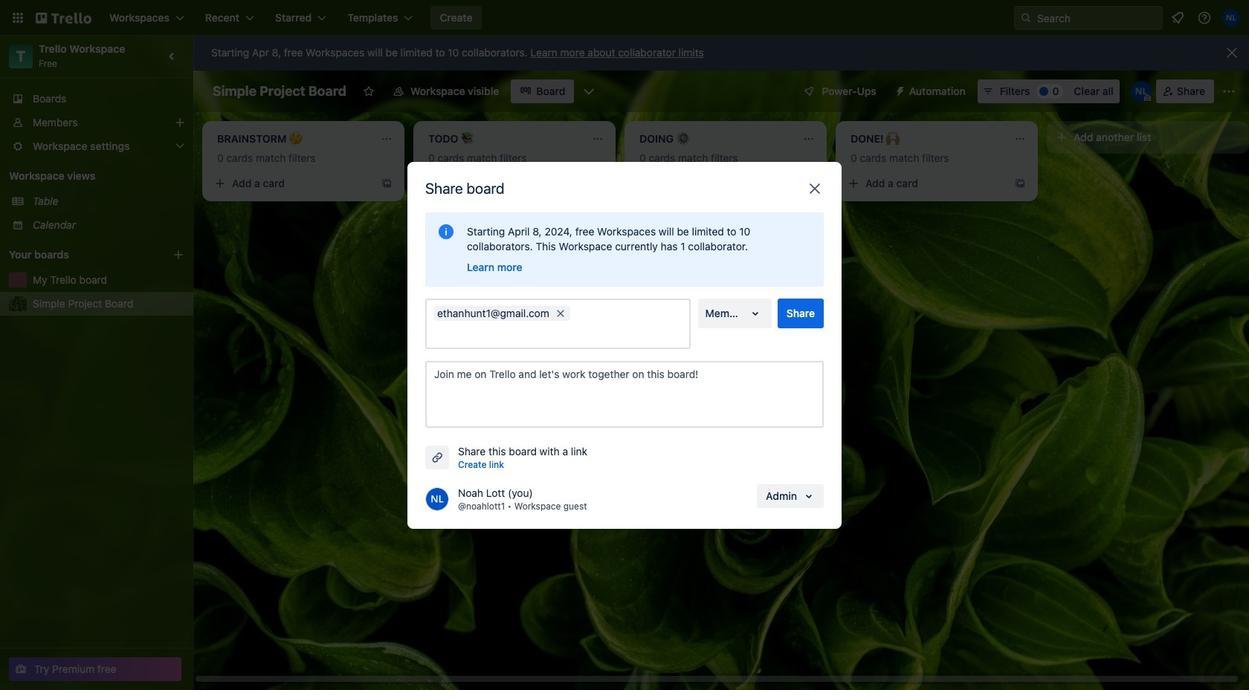 Task type: vqa. For each thing, say whether or not it's contained in the screenshot.
'Open information menu' icon
yes



Task type: describe. For each thing, give the bounding box(es) containing it.
2 create from template… image from the left
[[803, 178, 815, 190]]

close image
[[806, 180, 824, 197]]

add board image
[[172, 249, 184, 261]]

star or unstar board image
[[363, 85, 375, 97]]

2 vertical spatial noah lott (noahlott1) image
[[425, 487, 449, 511]]

1 create from template… image from the left
[[381, 178, 393, 190]]

Join me on Trello and let's work together on this board! text field
[[425, 361, 824, 428]]

2 horizontal spatial noah lott (noahlott1) image
[[1222, 9, 1240, 27]]

Board name text field
[[205, 80, 354, 103]]

search image
[[1020, 12, 1032, 24]]

your boards with 2 items element
[[9, 246, 150, 264]]



Task type: locate. For each thing, give the bounding box(es) containing it.
noah lott (noahlott1) image
[[1222, 9, 1240, 27], [1131, 81, 1151, 102], [425, 487, 449, 511]]

customize views image
[[582, 84, 597, 99]]

open information menu image
[[1197, 10, 1212, 25]]

1 vertical spatial noah lott (noahlott1) image
[[1131, 81, 1151, 102]]

0 notifications image
[[1169, 9, 1187, 27]]

0 horizontal spatial noah lott (noahlott1) image
[[425, 487, 449, 511]]

sm image
[[888, 80, 909, 100]]

Search field
[[1032, 7, 1162, 28]]

None text field
[[434, 324, 687, 345]]

primary element
[[0, 0, 1249, 36]]

create from template… image
[[381, 178, 393, 190], [803, 178, 815, 190]]

1 horizontal spatial noah lott (noahlott1) image
[[1131, 81, 1151, 102]]

create from template… image
[[1014, 178, 1026, 190]]

back to home image
[[36, 6, 91, 30]]

1 horizontal spatial create from template… image
[[803, 178, 815, 190]]

0 horizontal spatial create from template… image
[[381, 178, 393, 190]]

show menu image
[[1222, 84, 1236, 99]]

0 vertical spatial noah lott (noahlott1) image
[[1222, 9, 1240, 27]]



